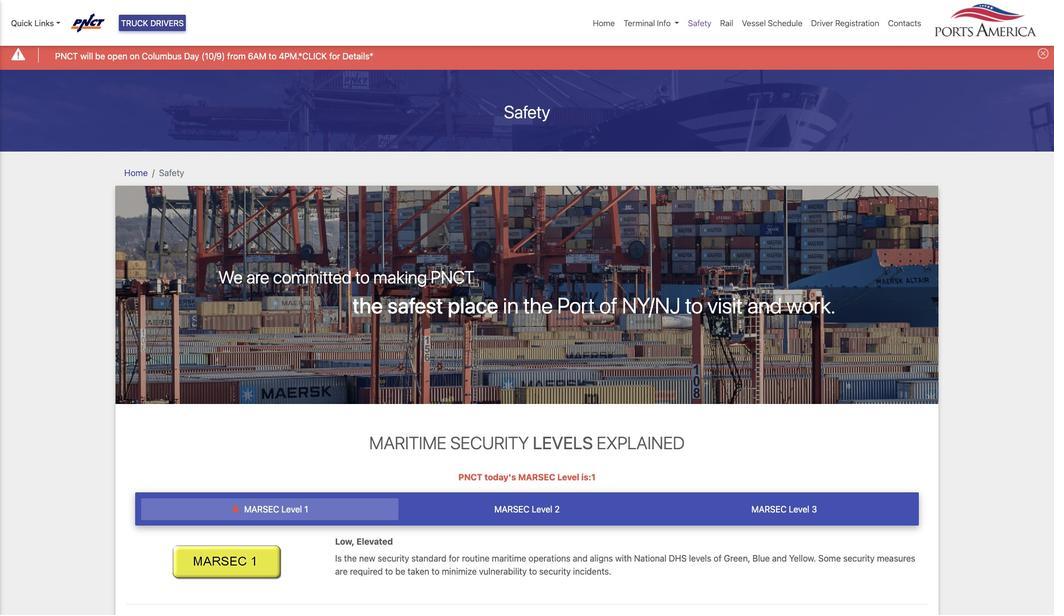 Task type: vqa. For each thing, say whether or not it's contained in the screenshot.
Portal/Online Click here to launch link
no



Task type: locate. For each thing, give the bounding box(es) containing it.
1 horizontal spatial levels
[[690, 553, 712, 563]]

marsec inside marsec level 3 link
[[752, 505, 787, 514]]

measures
[[878, 553, 916, 563]]

0 horizontal spatial home link
[[124, 168, 148, 178]]

pnct today's marsec level is:1
[[459, 472, 596, 482]]

of inside is the new security standard for routine maritime operations and aligns with national dhs levels of green, blue and yellow. some security measures are required to be taken to minimize vulnerability to security incidents.
[[714, 553, 722, 563]]

marsec level 2
[[495, 505, 560, 514]]

level left '2'
[[532, 505, 553, 514]]

the
[[353, 292, 383, 318], [524, 292, 553, 318], [344, 553, 357, 563]]

(10/9)
[[202, 51, 225, 61]]

pnct for pnct will be open on columbus day (10/9) from 6am to 4pm.*click for details*
[[55, 51, 78, 61]]

place
[[448, 292, 499, 318]]

marsec inside marsec level 2 link
[[495, 505, 530, 514]]

on
[[130, 51, 140, 61]]

the right in
[[524, 292, 553, 318]]

0 horizontal spatial of
[[600, 292, 618, 318]]

be right 'will'
[[95, 51, 105, 61]]

to down standard
[[432, 567, 440, 576]]

we are committed to making pnct the safest place in the port of ny/nj to visit and work.
[[219, 267, 836, 318]]

tab list containing marsec level 1
[[135, 493, 920, 526]]

0 vertical spatial of
[[600, 292, 618, 318]]

quick links
[[11, 18, 54, 28]]

driver registration
[[812, 18, 880, 28]]

home link
[[589, 13, 620, 34], [124, 168, 148, 178]]

truck
[[121, 18, 148, 28]]

3
[[812, 505, 818, 514]]

driver registration link
[[808, 13, 884, 34]]

vessel
[[743, 18, 766, 28]]

marsec down today's
[[495, 505, 530, 514]]

pnct will be open on columbus day (10/9) from 6am to 4pm.*click for details* link
[[55, 49, 374, 63]]

0 vertical spatial home
[[593, 18, 615, 28]]

0 horizontal spatial for
[[330, 51, 340, 61]]

and
[[748, 292, 783, 318], [573, 553, 588, 563], [773, 553, 788, 563]]

in
[[503, 292, 519, 318]]

is the new security standard for routine maritime operations and aligns with national dhs levels of green, blue and yellow. some security measures are required to be taken to minimize vulnerability to security incidents.
[[335, 553, 916, 576]]

6am
[[248, 51, 267, 61]]

1 vertical spatial safety
[[504, 101, 551, 122]]

levels
[[533, 432, 593, 453], [690, 553, 712, 563]]

and right visit
[[748, 292, 783, 318]]

are down is
[[335, 567, 348, 576]]

for inside pnct will be open on columbus day (10/9) from 6am to 4pm.*click for details* link
[[330, 51, 340, 61]]

operations
[[529, 553, 571, 563]]

marsec up marsec level 2 link
[[519, 472, 556, 482]]

the right is
[[344, 553, 357, 563]]

from
[[227, 51, 246, 61]]

are right we
[[247, 267, 270, 288]]

safety link
[[684, 13, 716, 34]]

close image
[[1039, 48, 1049, 59]]

be inside alert
[[95, 51, 105, 61]]

marsec level 1 link
[[141, 499, 399, 520]]

level left 1
[[282, 505, 302, 514]]

pnct left today's
[[459, 472, 483, 482]]

0 vertical spatial for
[[330, 51, 340, 61]]

dhs
[[669, 553, 687, 563]]

vulnerability
[[479, 567, 527, 576]]

safety
[[689, 18, 712, 28], [504, 101, 551, 122], [159, 168, 184, 178]]

1 horizontal spatial home link
[[589, 13, 620, 34]]

low,
[[335, 537, 355, 547]]

are
[[247, 267, 270, 288], [335, 567, 348, 576]]

for
[[330, 51, 340, 61], [449, 553, 460, 563]]

marsec
[[519, 472, 556, 482], [244, 505, 279, 514], [495, 505, 530, 514], [752, 505, 787, 514]]

visit
[[708, 292, 743, 318]]

marsec level 1
[[242, 505, 308, 514]]

2 horizontal spatial security
[[844, 553, 875, 563]]

pnct
[[55, 51, 78, 61], [431, 267, 475, 288], [459, 472, 483, 482]]

1 vertical spatial are
[[335, 567, 348, 576]]

of inside 'we are committed to making pnct the safest place in the port of ny/nj to visit and work.'
[[600, 292, 618, 318]]

for left details*
[[330, 51, 340, 61]]

the down making
[[353, 292, 383, 318]]

security right some in the bottom of the page
[[844, 553, 875, 563]]

low, elevated
[[335, 537, 393, 547]]

level for marsec level 2
[[532, 505, 553, 514]]

1 vertical spatial for
[[449, 553, 460, 563]]

marsec level 3 link
[[656, 499, 914, 520]]

the inside is the new security standard for routine maritime operations and aligns with national dhs levels of green, blue and yellow. some security measures are required to be taken to minimize vulnerability to security incidents.
[[344, 553, 357, 563]]

level left is:1
[[558, 472, 580, 482]]

1 horizontal spatial for
[[449, 553, 460, 563]]

to
[[269, 51, 277, 61], [356, 267, 370, 288], [686, 292, 703, 318], [385, 567, 393, 576], [432, 567, 440, 576], [530, 567, 537, 576]]

1 vertical spatial of
[[714, 553, 722, 563]]

pnct will be open on columbus day (10/9) from 6am to 4pm.*click for details*
[[55, 51, 374, 61]]

levels right dhs
[[690, 553, 712, 563]]

marsec level 3
[[752, 505, 818, 514]]

pnct left 'will'
[[55, 51, 78, 61]]

0 horizontal spatial be
[[95, 51, 105, 61]]

quick
[[11, 18, 32, 28]]

of right the port
[[600, 292, 618, 318]]

of
[[600, 292, 618, 318], [714, 553, 722, 563]]

1 horizontal spatial be
[[396, 567, 406, 576]]

pnct up place
[[431, 267, 475, 288]]

to right 6am on the top
[[269, 51, 277, 61]]

level left 3
[[790, 505, 810, 514]]

0 vertical spatial pnct
[[55, 51, 78, 61]]

0 horizontal spatial levels
[[533, 432, 593, 453]]

marsec for marsec level 2
[[495, 505, 530, 514]]

marsec left 3
[[752, 505, 787, 514]]

0 vertical spatial are
[[247, 267, 270, 288]]

terminal info
[[624, 18, 671, 28]]

0 vertical spatial be
[[95, 51, 105, 61]]

0 vertical spatial safety
[[689, 18, 712, 28]]

security down operations
[[540, 567, 571, 576]]

1 vertical spatial home link
[[124, 168, 148, 178]]

be left taken
[[396, 567, 406, 576]]

marsec inside marsec level 1 link
[[244, 505, 279, 514]]

contacts link
[[884, 13, 926, 34]]

0 horizontal spatial safety
[[159, 168, 184, 178]]

2 horizontal spatial safety
[[689, 18, 712, 28]]

1 horizontal spatial of
[[714, 553, 722, 563]]

level for marsec level 3
[[790, 505, 810, 514]]

4pm.*click
[[279, 51, 327, 61]]

0 horizontal spatial are
[[247, 267, 270, 288]]

to left making
[[356, 267, 370, 288]]

safest
[[388, 292, 444, 318]]

2
[[555, 505, 560, 514]]

of left the green,
[[714, 553, 722, 563]]

home
[[593, 18, 615, 28], [124, 168, 148, 178]]

maritime
[[370, 432, 447, 453]]

level
[[558, 472, 580, 482], [282, 505, 302, 514], [532, 505, 553, 514], [790, 505, 810, 514]]

details*
[[343, 51, 374, 61]]

links
[[35, 18, 54, 28]]

1 vertical spatial levels
[[690, 553, 712, 563]]

explained
[[597, 432, 685, 453]]

marsec left 1
[[244, 505, 279, 514]]

vessel schedule
[[743, 18, 803, 28]]

security
[[378, 553, 410, 563], [844, 553, 875, 563], [540, 567, 571, 576]]

truck drivers link
[[119, 15, 186, 31]]

security down elevated
[[378, 553, 410, 563]]

some
[[819, 553, 842, 563]]

levels up is:1
[[533, 432, 593, 453]]

be
[[95, 51, 105, 61], [396, 567, 406, 576]]

pnct inside pnct will be open on columbus day (10/9) from 6am to 4pm.*click for details* link
[[55, 51, 78, 61]]

1 horizontal spatial are
[[335, 567, 348, 576]]

blue
[[753, 553, 770, 563]]

tab list
[[135, 493, 920, 526]]

1 vertical spatial be
[[396, 567, 406, 576]]

2 vertical spatial safety
[[159, 168, 184, 178]]

for up minimize
[[449, 553, 460, 563]]

1 vertical spatial pnct
[[431, 267, 475, 288]]

are inside 'we are committed to making pnct the safest place in the port of ny/nj to visit and work.'
[[247, 267, 270, 288]]

0 horizontal spatial home
[[124, 168, 148, 178]]

day
[[184, 51, 199, 61]]

to right 'required'
[[385, 567, 393, 576]]

2 vertical spatial pnct
[[459, 472, 483, 482]]

registration
[[836, 18, 880, 28]]

0 vertical spatial levels
[[533, 432, 593, 453]]

marsec for marsec level 1
[[244, 505, 279, 514]]

open
[[108, 51, 127, 61]]



Task type: describe. For each thing, give the bounding box(es) containing it.
minimize
[[442, 567, 477, 576]]

maritime security levels explained
[[370, 432, 685, 453]]

1 horizontal spatial safety
[[504, 101, 551, 122]]

and inside 'we are committed to making pnct the safest place in the port of ny/nj to visit and work.'
[[748, 292, 783, 318]]

work.
[[787, 292, 836, 318]]

1 vertical spatial home
[[124, 168, 148, 178]]

contacts
[[889, 18, 922, 28]]

national
[[635, 553, 667, 563]]

to inside alert
[[269, 51, 277, 61]]

is:1
[[582, 472, 596, 482]]

levels inside is the new security standard for routine maritime operations and aligns with national dhs levels of green, blue and yellow. some security measures are required to be taken to minimize vulnerability to security incidents.
[[690, 553, 712, 563]]

today's
[[485, 472, 517, 482]]

rail link
[[716, 13, 738, 34]]

is
[[335, 553, 342, 563]]

1 horizontal spatial home
[[593, 18, 615, 28]]

level for marsec level 1
[[282, 505, 302, 514]]

routine
[[462, 553, 490, 563]]

we
[[219, 267, 243, 288]]

to left visit
[[686, 292, 703, 318]]

pnct inside 'we are committed to making pnct the safest place in the port of ny/nj to visit and work.'
[[431, 267, 475, 288]]

pnct will be open on columbus day (10/9) from 6am to 4pm.*click for details* alert
[[0, 40, 1055, 70]]

rail
[[721, 18, 734, 28]]

for inside is the new security standard for routine maritime operations and aligns with national dhs levels of green, blue and yellow. some security measures are required to be taken to minimize vulnerability to security incidents.
[[449, 553, 460, 563]]

drivers
[[150, 18, 184, 28]]

are inside is the new security standard for routine maritime operations and aligns with national dhs levels of green, blue and yellow. some security measures are required to be taken to minimize vulnerability to security incidents.
[[335, 567, 348, 576]]

will
[[80, 51, 93, 61]]

elevated
[[357, 537, 393, 547]]

safety inside safety link
[[689, 18, 712, 28]]

driver
[[812, 18, 834, 28]]

and right blue
[[773, 553, 788, 563]]

aligns
[[590, 553, 613, 563]]

yellow.
[[790, 553, 817, 563]]

ny/nj
[[623, 292, 681, 318]]

0 vertical spatial home link
[[589, 13, 620, 34]]

1
[[305, 505, 308, 514]]

security
[[451, 432, 529, 453]]

marsec level 2 link
[[399, 499, 656, 520]]

1 horizontal spatial security
[[540, 567, 571, 576]]

to down operations
[[530, 567, 537, 576]]

vessel schedule link
[[738, 13, 808, 34]]

with
[[616, 553, 632, 563]]

required
[[350, 567, 383, 576]]

marsec for marsec level 3
[[752, 505, 787, 514]]

and up the incidents.
[[573, 553, 588, 563]]

quick links link
[[11, 17, 60, 29]]

info
[[658, 18, 671, 28]]

green,
[[724, 553, 751, 563]]

terminal info link
[[620, 13, 684, 34]]

schedule
[[769, 18, 803, 28]]

truck drivers
[[121, 18, 184, 28]]

new
[[359, 553, 376, 563]]

making
[[374, 267, 427, 288]]

terminal
[[624, 18, 655, 28]]

0 horizontal spatial security
[[378, 553, 410, 563]]

port
[[558, 292, 595, 318]]

incidents.
[[574, 567, 612, 576]]

committed
[[273, 267, 352, 288]]

taken
[[408, 567, 430, 576]]

standard
[[412, 553, 447, 563]]

be inside is the new security standard for routine maritime operations and aligns with national dhs levels of green, blue and yellow. some security measures are required to be taken to minimize vulnerability to security incidents.
[[396, 567, 406, 576]]

columbus
[[142, 51, 182, 61]]

pnct for pnct today's marsec level is:1
[[459, 472, 483, 482]]

maritime
[[492, 553, 527, 563]]



